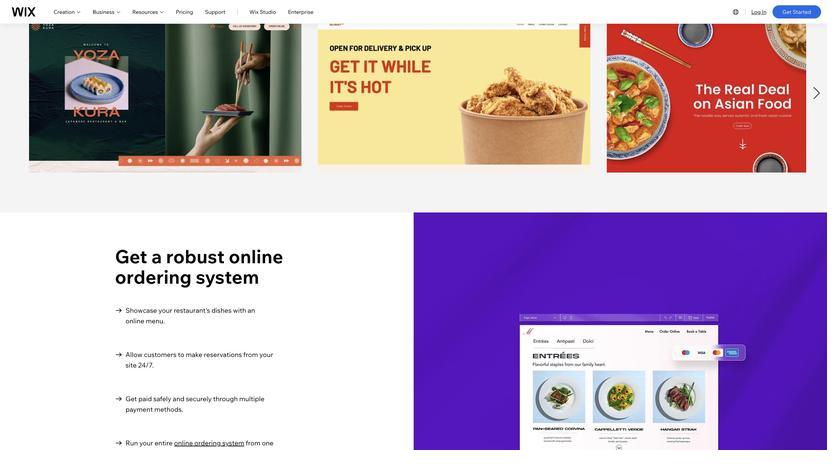 Task type: describe. For each thing, give the bounding box(es) containing it.
dishes
[[212, 307, 232, 315]]

24/7.
[[138, 362, 154, 370]]

online ordering system link
[[174, 440, 244, 448]]

run
[[126, 440, 138, 448]]

restaurant's
[[174, 307, 210, 315]]

from inside from one dashboard.
[[246, 440, 261, 448]]

securely
[[186, 395, 212, 404]]

wix studio
[[250, 8, 276, 15]]

ordering for entire
[[195, 440, 221, 448]]

your for run your entire online ordering system
[[140, 440, 153, 448]]

your for showcase your restaurant's dishes with an online menu .
[[159, 307, 172, 315]]

reservations
[[204, 351, 242, 359]]

payment
[[126, 406, 153, 414]]

safely
[[154, 395, 171, 404]]

log in
[[752, 8, 767, 15]]

creation button
[[54, 8, 81, 16]]

make
[[186, 351, 203, 359]]

to
[[178, 351, 184, 359]]

menu page on a restaurant website with credit card payment options image
[[414, 213, 828, 451]]

enterprise
[[288, 8, 314, 15]]

a
[[152, 245, 162, 268]]

started
[[794, 8, 812, 15]]

an
[[248, 307, 255, 315]]

customers
[[144, 351, 177, 359]]

get for get a robust online ordering system
[[115, 245, 147, 268]]

language selector, english selected image
[[733, 8, 741, 16]]

showcase
[[126, 307, 157, 315]]

showcase your restaurant's dishes with an online menu .
[[126, 307, 255, 326]]

dashboard.
[[126, 450, 160, 451]]

paid
[[139, 395, 152, 404]]

robust
[[166, 245, 225, 268]]

restaurants & food website templates - japanese restaurant image
[[29, 14, 302, 173]]

.
[[164, 317, 165, 326]]

restaurant website templates - fast food restaurant image
[[318, 14, 591, 173]]



Task type: vqa. For each thing, say whether or not it's contained in the screenshot.
FROM inside the Allow customers to make reservations from your site 24/7.
yes



Task type: locate. For each thing, give the bounding box(es) containing it.
ordering inside get a robust online ordering system
[[115, 266, 192, 289]]

ordering for robust
[[115, 266, 192, 289]]

with
[[233, 307, 246, 315]]

get paid safely and securely through multiple payment methods.
[[126, 395, 265, 414]]

get left the started on the right top of the page
[[783, 8, 792, 15]]

system inside get a robust online ordering system
[[196, 266, 259, 289]]

1 vertical spatial ordering
[[195, 440, 221, 448]]

ordering
[[115, 266, 192, 289], [195, 440, 221, 448]]

0 vertical spatial ordering
[[115, 266, 192, 289]]

0 vertical spatial your
[[159, 307, 172, 315]]

creation
[[54, 8, 75, 15]]

get inside get a robust online ordering system
[[115, 245, 147, 268]]

from right reservations on the bottom of the page
[[244, 351, 258, 359]]

0 vertical spatial system
[[196, 266, 259, 289]]

allow
[[126, 351, 143, 359]]

methods.
[[155, 406, 184, 414]]

from inside allow customers to make reservations from your site 24/7.
[[244, 351, 258, 359]]

2 vertical spatial get
[[126, 395, 137, 404]]

get inside get paid safely and securely through multiple payment methods.
[[126, 395, 137, 404]]

support link
[[205, 8, 226, 16]]

and
[[173, 395, 185, 404]]

1 horizontal spatial online
[[174, 440, 193, 448]]

support
[[205, 8, 226, 15]]

online for get a robust online ordering system
[[229, 245, 284, 268]]

business
[[93, 8, 115, 15]]

1 vertical spatial system
[[223, 440, 244, 448]]

your inside allow customers to make reservations from your site 24/7.
[[260, 351, 273, 359]]

0 vertical spatial from
[[244, 351, 258, 359]]

0 horizontal spatial ordering
[[115, 266, 192, 289]]

entire
[[155, 440, 173, 448]]

resources button
[[132, 8, 164, 16]]

restaurants & food website templates - asian restaurant image
[[607, 14, 828, 173]]

pricing
[[176, 8, 193, 15]]

site
[[126, 362, 137, 370]]

get left the a
[[115, 245, 147, 268]]

get for get started
[[783, 8, 792, 15]]

system for run your entire online ordering system
[[223, 440, 244, 448]]

1 vertical spatial get
[[115, 245, 147, 268]]

0 horizontal spatial your
[[140, 440, 153, 448]]

your inside 'showcase your restaurant's dishes with an online menu .'
[[159, 307, 172, 315]]

1 horizontal spatial your
[[159, 307, 172, 315]]

from one dashboard.
[[126, 440, 274, 451]]

online for run your entire online ordering system
[[174, 440, 193, 448]]

get a robust online ordering system
[[115, 245, 284, 289]]

2 horizontal spatial your
[[260, 351, 273, 359]]

next item image
[[814, 87, 821, 100]]

get for get paid safely and securely through multiple payment methods.
[[126, 395, 137, 404]]

log in link
[[752, 8, 767, 16]]

1 vertical spatial online
[[126, 317, 145, 326]]

0 horizontal spatial online
[[126, 317, 145, 326]]

business button
[[93, 8, 121, 16]]

get started link
[[773, 5, 822, 18]]

2 vertical spatial your
[[140, 440, 153, 448]]

from
[[244, 351, 258, 359], [246, 440, 261, 448]]

get started
[[783, 8, 812, 15]]

log
[[752, 8, 762, 15]]

your
[[159, 307, 172, 315], [260, 351, 273, 359], [140, 440, 153, 448]]

one
[[262, 440, 274, 448]]

0 vertical spatial online
[[229, 245, 284, 268]]

menu
[[146, 317, 164, 326]]

run your entire online ordering system
[[126, 440, 244, 448]]

enterprise link
[[288, 8, 314, 16]]

from left one on the bottom of the page
[[246, 440, 261, 448]]

1 horizontal spatial ordering
[[195, 440, 221, 448]]

get
[[783, 8, 792, 15], [115, 245, 147, 268], [126, 395, 137, 404]]

in
[[763, 8, 767, 15]]

resources
[[132, 8, 158, 15]]

studio
[[260, 8, 276, 15]]

pricing link
[[176, 8, 193, 16]]

2 horizontal spatial online
[[229, 245, 284, 268]]

1 vertical spatial from
[[246, 440, 261, 448]]

allow customers to make reservations from your site 24/7.
[[126, 351, 273, 370]]

wix studio link
[[250, 8, 276, 16]]

system
[[196, 266, 259, 289], [223, 440, 244, 448]]

online
[[229, 245, 284, 268], [126, 317, 145, 326], [174, 440, 193, 448]]

1 vertical spatial your
[[260, 351, 273, 359]]

through
[[213, 395, 238, 404]]

system for get a robust online ordering system
[[196, 266, 259, 289]]

get up payment
[[126, 395, 137, 404]]

multiple
[[240, 395, 265, 404]]

2 vertical spatial online
[[174, 440, 193, 448]]

online inside get a robust online ordering system
[[229, 245, 284, 268]]

wix
[[250, 8, 259, 15]]

get inside "link"
[[783, 8, 792, 15]]

0 vertical spatial get
[[783, 8, 792, 15]]

online inside 'showcase your restaurant's dishes with an online menu .'
[[126, 317, 145, 326]]



